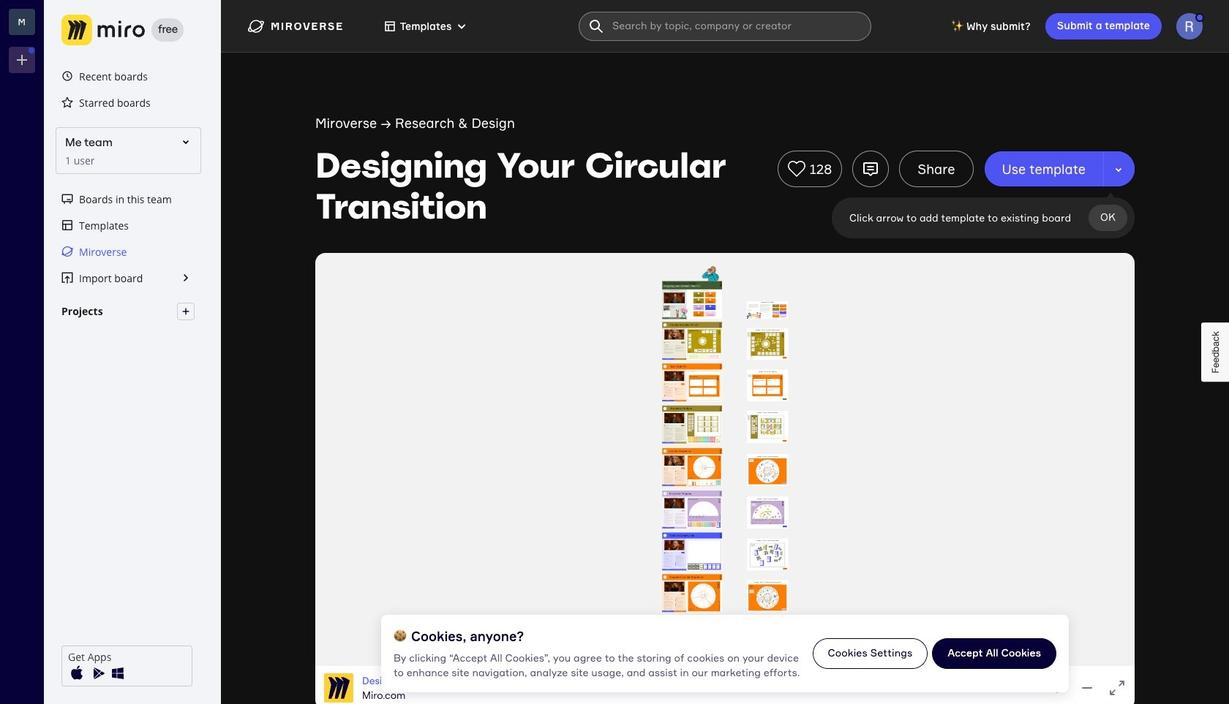 Task type: describe. For each thing, give the bounding box(es) containing it.
4 spagx image from the top
[[61, 272, 73, 284]]

3 spagx image from the top
[[61, 220, 73, 231]]

switch to me team image
[[9, 9, 35, 35]]

1 horizontal spatial spagx image
[[182, 307, 190, 316]]

current team section region
[[53, 186, 203, 291]]



Task type: vqa. For each thing, say whether or not it's contained in the screenshot.
fourth SPAGX icon from the top
no



Task type: locate. For each thing, give the bounding box(es) containing it.
img image
[[61, 15, 145, 45], [68, 665, 86, 683], [89, 665, 106, 683], [109, 665, 127, 683]]

1 spagx image from the top
[[61, 70, 73, 82]]

spagx image
[[61, 193, 73, 205], [182, 307, 190, 316]]

2 spagx image from the top
[[61, 97, 73, 108]]

spagx image
[[61, 70, 73, 82], [61, 97, 73, 108], [61, 220, 73, 231], [61, 272, 73, 284]]

0 vertical spatial spagx image
[[61, 193, 73, 205]]

0 horizontal spatial spagx image
[[61, 193, 73, 205]]

1 vertical spatial spagx image
[[182, 307, 190, 316]]

spagx image inside current team section region
[[61, 193, 73, 205]]



